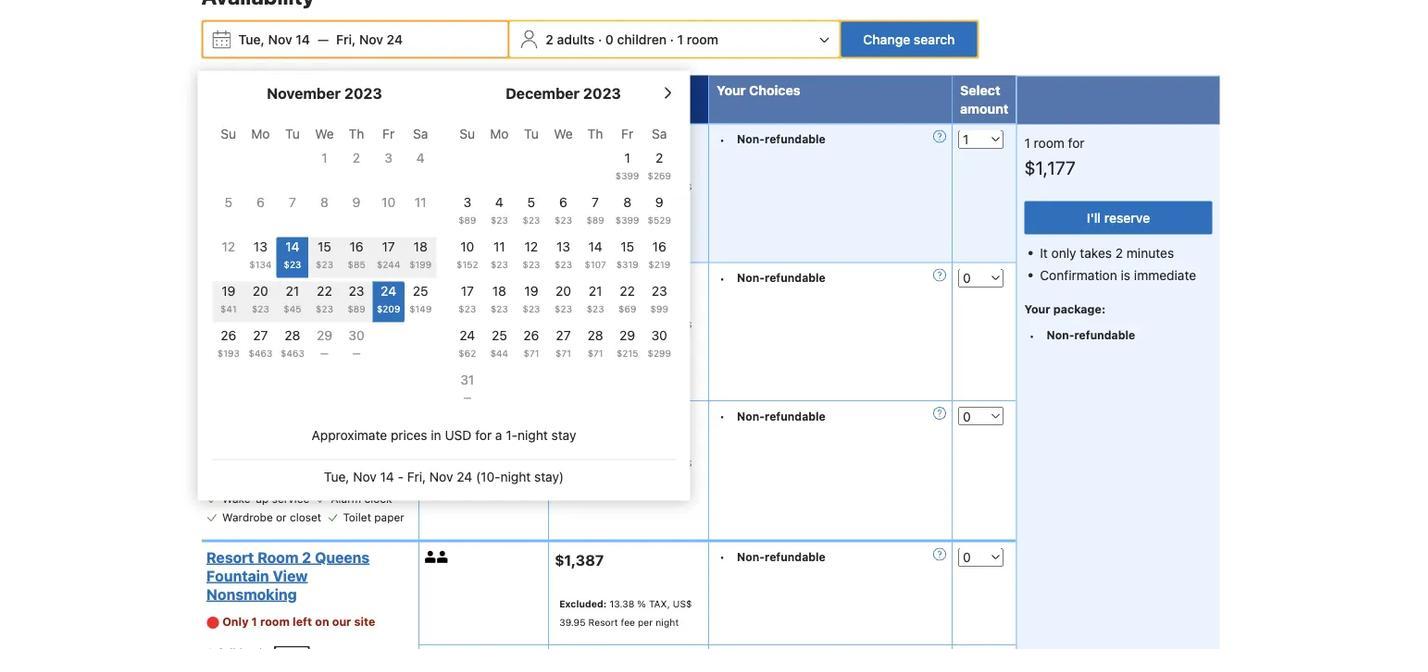 Task type: locate. For each thing, give the bounding box(es) containing it.
1 vertical spatial wake-
[[222, 493, 256, 506]]

3 fee from the top
[[621, 477, 635, 488]]

21 inside 21 $23
[[589, 284, 602, 299]]

16
[[349, 239, 363, 255], [652, 239, 666, 255]]

21 inside 21 $45
[[286, 284, 299, 299]]

20 inside option
[[555, 284, 571, 299]]

4 inside 4 $23
[[495, 195, 503, 210]]

1 21 from the left
[[286, 284, 299, 299]]

1 horizontal spatial 15
[[620, 239, 634, 255]]

26
[[221, 328, 236, 344], [523, 328, 539, 344]]

2 $463 from the left
[[280, 349, 304, 360]]

26 inside 26 $193
[[221, 328, 236, 344]]

0 horizontal spatial $89
[[347, 305, 365, 315]]

16 November 2023 checkbox
[[340, 238, 372, 279]]

your left the choices
[[717, 83, 746, 98]]

1 horizontal spatial 19
[[524, 284, 538, 299]]

$23 inside "20 december 2023" option
[[555, 305, 572, 315]]

25 for 25 $149
[[413, 284, 428, 299]]

2 28 from the left
[[587, 328, 603, 344]]

1 $399 from the top
[[615, 171, 639, 182]]

15 inside 15 $23
[[318, 239, 331, 255]]

2 queens from the top
[[315, 549, 369, 567]]

0 horizontal spatial tu
[[285, 127, 300, 142]]

4 13.38 from the top
[[609, 599, 634, 611]]

2 fr from the left
[[621, 127, 633, 142]]

18 November 2023 checkbox
[[404, 238, 436, 279]]

$23 inside 12 december 2023 checkbox
[[523, 260, 540, 271]]

— down 31
[[463, 394, 471, 404]]

28 December 2023 checkbox
[[579, 327, 611, 368]]

$1,177 down december 2023
[[555, 135, 600, 152]]

• for $1,177 more details on meals and payment options image
[[720, 134, 725, 147]]

1 27 from the left
[[253, 328, 268, 344]]

change search
[[863, 32, 955, 47]]

39.95 for $1,387
[[559, 618, 586, 629]]

2 left '3 november 2023' option
[[353, 151, 360, 166]]

9 down 2 checkbox
[[352, 195, 361, 210]]

30 inside option
[[348, 328, 364, 344]]

on right 7 november 2023 checkbox
[[315, 198, 329, 211]]

1 19 from the left
[[221, 284, 235, 299]]

tue, for tue, nov 14 — fri, nov 24
[[238, 32, 265, 47]]

20 $23 inside "20 december 2023" option
[[555, 284, 572, 315]]

$23 inside the 5 december 2023 checkbox
[[523, 216, 540, 226]]

25 inside 25 $149
[[413, 284, 428, 299]]

non-refundable
[[737, 133, 826, 146], [737, 272, 826, 285], [1047, 330, 1135, 342], [737, 411, 826, 424], [737, 552, 826, 565]]

2 13.38 % tax, us$ 39.95 resort fee per night from the top
[[559, 320, 692, 350]]

$219
[[648, 260, 670, 271]]

1 vertical spatial for
[[1068, 136, 1085, 151]]

1 29 from the left
[[317, 328, 332, 344]]

full
[[218, 228, 236, 244]]

2 22 from the left
[[620, 284, 635, 299]]

nov up november 2023
[[359, 32, 383, 47]]

10 inside option
[[382, 195, 395, 210]]

20 inside checkbox
[[253, 284, 268, 299]]

2 adults · 0 children · 1 room button
[[511, 22, 837, 58]]

0 horizontal spatial 7
[[289, 195, 296, 210]]

2 su from the left
[[460, 127, 475, 142]]

28 inside 28 $463
[[285, 328, 300, 344]]

0 horizontal spatial 13
[[254, 239, 267, 255]]

0 horizontal spatial 28
[[285, 328, 300, 344]]

6
[[256, 195, 265, 210], [559, 195, 567, 210]]

excluded: for $1,477
[[559, 320, 607, 331]]

$399 for 1
[[615, 171, 639, 182]]

excluded: for $1,387
[[559, 599, 607, 611]]

$23 inside 6 december 2023 checkbox
[[555, 216, 572, 226]]

28
[[285, 328, 300, 344], [587, 328, 603, 344]]

6 inside 6 $23
[[559, 195, 567, 210]]

5 up full
[[225, 195, 232, 210]]

18 December 2023 checkbox
[[483, 283, 515, 323]]

15 December 2023 checkbox
[[611, 238, 643, 279]]

3 us$ from the top
[[673, 459, 692, 470]]

2 up from the top
[[256, 493, 269, 506]]

1 horizontal spatial 16
[[652, 239, 666, 255]]

toilet paper
[[343, 512, 404, 525]]

site down the resort room 2 queens fountain view nonsmoking link
[[354, 616, 375, 629]]

19 inside 19 $41
[[221, 284, 235, 299]]

$23 for 22 november 2023 checkbox
[[316, 305, 333, 315]]

th for december
[[588, 127, 603, 142]]

39.95 left 7 $89
[[559, 200, 586, 211]]

occupancy image down $199
[[425, 272, 437, 284]]

2 horizontal spatial $71
[[587, 349, 603, 360]]

28 November 2023 checkbox
[[276, 327, 308, 368]]

channels inside 'pay-per-view channels hairdryer'
[[336, 419, 382, 432]]

2 down closet
[[302, 549, 311, 567]]

2 th from the left
[[588, 127, 603, 142]]

1 more details on meals and payment options image from the top
[[933, 131, 946, 144]]

30 inside 30 $299
[[651, 328, 667, 344]]

2 9 from the left
[[655, 195, 663, 210]]

$23 for 20 november 2023 checkbox
[[252, 305, 269, 315]]

23 inside 23 $99
[[651, 284, 667, 299]]

10 for 10
[[382, 195, 395, 210]]

39.95 down stay
[[559, 477, 586, 488]]

room inside button
[[687, 32, 718, 47]]

4 per from the top
[[638, 618, 653, 629]]

3 tax, from the top
[[649, 459, 670, 470]]

10 $152
[[456, 239, 478, 271]]

$71 for 28
[[587, 349, 603, 360]]

fri, right -
[[407, 470, 426, 485]]

$1,177
[[555, 135, 600, 152], [1024, 158, 1076, 179]]

3 right 2 checkbox
[[384, 151, 392, 166]]

25 December 2023 checkbox
[[483, 327, 515, 368]]

queens down toilet at the left of page
[[315, 549, 369, 567]]

5 inside 5 $23
[[527, 195, 535, 210]]

0 horizontal spatial we
[[315, 127, 334, 142]]

$463 right 27 november 2023 checkbox
[[280, 349, 304, 360]]

2 November 2023 checkbox
[[340, 149, 372, 190]]

2 15 from the left
[[620, 239, 634, 255]]

0 horizontal spatial fr
[[382, 127, 395, 142]]

19 $41
[[220, 284, 237, 315]]

0 horizontal spatial 5
[[225, 195, 232, 210]]

only 1 room left on our site
[[222, 198, 375, 211], [222, 616, 375, 629]]

$23 for 21 december 2023 option
[[587, 305, 604, 315]]

mo for december
[[490, 127, 509, 142]]

$23 inside 22 november 2023 checkbox
[[316, 305, 333, 315]]

21
[[286, 284, 299, 299], [589, 284, 602, 299]]

24 cell
[[372, 279, 404, 323]]

tue, for tue, nov 14 - fri, nov 24 (10-night stay)
[[324, 470, 349, 485]]

tue, nov 14 — fri, nov 24
[[238, 32, 403, 47]]

11 for 11 $23
[[493, 239, 505, 255]]

10 for 10 $152
[[460, 239, 474, 255]]

23
[[349, 284, 364, 299], [651, 284, 667, 299]]

16 inside 16 $85
[[349, 239, 363, 255]]

2 % from the top
[[637, 320, 646, 331]]

10 inside 10 $152
[[460, 239, 474, 255]]

0 horizontal spatial $463
[[248, 349, 272, 360]]

refundable for $1,387's more details on meals and payment options image
[[765, 552, 826, 565]]

tue, up room type
[[238, 32, 265, 47]]

1 vertical spatial only 1 room left on our site
[[222, 616, 375, 629]]

2 12 from the left
[[525, 239, 538, 255]]

24 November 2023 checkbox
[[372, 283, 404, 323]]

occupancy image for $1,477
[[425, 133, 437, 145]]

19 inside 19 $23
[[524, 284, 538, 299]]

2 7 from the left
[[592, 195, 599, 210]]

4 for 4
[[416, 151, 425, 166]]

$463 right free
[[248, 349, 272, 360]]

excluded: down stay
[[559, 459, 607, 470]]

4 % from the top
[[637, 599, 646, 611]]

22 inside 22 $23
[[317, 284, 332, 299]]

12 inside 12 $23
[[525, 239, 538, 255]]

1 horizontal spatial 6
[[559, 195, 567, 210]]

31 —
[[460, 373, 474, 404]]

2 grid from the left
[[451, 116, 675, 412]]

1 vertical spatial only
[[222, 616, 249, 629]]

20 down feet²
[[253, 284, 268, 299]]

11 inside 11 $23
[[493, 239, 505, 255]]

only 1 room left on our site down the resort room 2 queens fountain view nonsmoking link
[[222, 616, 375, 629]]

$89 inside the 3 december 2023 option
[[458, 216, 476, 226]]

1 vertical spatial on
[[315, 616, 329, 629]]

left down the resort room 2 queens fountain view nonsmoking link
[[293, 616, 312, 629]]

1 horizontal spatial 23
[[651, 284, 667, 299]]

18 inside 18 $23
[[492, 284, 506, 299]]

1 mo from the left
[[251, 127, 270, 142]]

$399
[[615, 171, 639, 182], [615, 216, 639, 226]]

2 up is on the top of page
[[1115, 246, 1123, 261]]

3 per from the top
[[638, 477, 653, 488]]

$399 left $269
[[615, 171, 639, 182]]

% for $1,777
[[637, 459, 646, 470]]

2 20 from the left
[[555, 284, 571, 299]]

1 horizontal spatial $71
[[555, 349, 571, 360]]

1 26 from the left
[[221, 328, 236, 344]]

24 $209
[[377, 284, 400, 315]]

1 horizontal spatial we
[[554, 127, 573, 142]]

9 November 2023 checkbox
[[340, 194, 372, 234]]

15 November 2023 checkbox
[[308, 238, 340, 279]]

bathroom
[[277, 287, 328, 299]]

1 horizontal spatial 7
[[592, 195, 599, 210]]

17 up $244
[[382, 239, 395, 255]]

0 vertical spatial excluded:
[[559, 320, 607, 331]]

2 inside it only takes 2 minutes confirmation is immediate
[[1115, 246, 1123, 261]]

$23 for 11 december 2023 option
[[491, 260, 508, 271]]

4 39.95 from the top
[[559, 618, 586, 629]]

nonsmoking
[[206, 168, 297, 186], [206, 586, 297, 604]]

23 for 23 $89
[[349, 284, 364, 299]]

0 horizontal spatial 10
[[382, 195, 395, 210]]

15 up $319
[[620, 239, 634, 255]]

2 mo from the left
[[490, 127, 509, 142]]

for inside 1 room for $1,177
[[1068, 136, 1085, 151]]

$71 for 27
[[555, 349, 571, 360]]

8 down the 1 november 2023 option
[[320, 195, 329, 210]]

$23 inside 13 december 2023 option
[[555, 260, 572, 271]]

15 inside 15 $319
[[620, 239, 634, 255]]

sa for november 2023
[[413, 127, 428, 142]]

17 inside 17 $244
[[382, 239, 395, 255]]

29 $215
[[616, 328, 638, 360]]

tu for december 2023
[[524, 127, 539, 142]]

fri, up november 2023
[[336, 32, 356, 47]]

4 us$ from the top
[[673, 599, 692, 611]]

1 2023 from the left
[[344, 85, 382, 102]]

1 $71 from the left
[[523, 349, 539, 360]]

$399 inside 8 december 2023 checkbox
[[615, 216, 639, 226]]

8 December 2023 checkbox
[[611, 194, 643, 234]]

it
[[1040, 246, 1048, 261]]

— inside 29 —
[[320, 349, 329, 360]]

29 up $215
[[619, 328, 635, 344]]

$71 right $44
[[523, 349, 539, 360]]

$71 left $215
[[587, 349, 603, 360]]

1 vertical spatial 10
[[382, 195, 395, 210]]

$23 for 12 december 2023 checkbox in the left of the page
[[523, 260, 540, 271]]

16 inside 16 $219
[[652, 239, 666, 255]]

$463
[[248, 349, 272, 360], [280, 349, 304, 360]]

25 for 25 $44
[[492, 328, 507, 344]]

attached
[[227, 287, 274, 299]]

$23 for the 4 december 2023 option
[[491, 216, 508, 226]]

1 vertical spatial 11
[[493, 239, 505, 255]]

1 November 2023 checkbox
[[308, 149, 340, 190]]

wake- up wake-up service
[[222, 456, 256, 469]]

1 su from the left
[[221, 127, 236, 142]]

1 horizontal spatial your
[[1024, 303, 1050, 317]]

— for 31
[[463, 394, 471, 404]]

39.95 down '$1,387'
[[559, 618, 586, 629]]

wake- for wake-up service
[[222, 493, 256, 506]]

0 vertical spatial occupancy image
[[425, 133, 437, 145]]

22
[[317, 284, 332, 299], [620, 284, 635, 299]]

18 right 17 $23
[[492, 284, 506, 299]]

1 tu from the left
[[285, 127, 300, 142]]

we for december
[[554, 127, 573, 142]]

0 vertical spatial 3
[[384, 151, 392, 166]]

25 up $149
[[413, 284, 428, 299]]

$23 for "20 december 2023" option
[[555, 305, 572, 315]]

1 vertical spatial occupancy image
[[425, 552, 437, 564]]

more details on meals and payment options image
[[933, 269, 946, 282]]

8 inside option
[[320, 195, 329, 210]]

• for $1,387's more details on meals and payment options image
[[720, 552, 725, 565]]

3 left 4 $23
[[463, 195, 471, 210]]

we down december 2023
[[554, 127, 573, 142]]

room left "type"
[[210, 83, 246, 98]]

0 horizontal spatial $1,177
[[555, 135, 600, 152]]

su up high
[[221, 127, 236, 142]]

channels right view
[[336, 419, 382, 432]]

2 8 from the left
[[623, 195, 631, 210]]

0 horizontal spatial 17
[[382, 239, 395, 255]]

$89 right 6 december 2023 checkbox
[[586, 216, 604, 226]]

23 $89
[[347, 284, 365, 315]]

28 inside option
[[587, 328, 603, 344]]

occupancy image for excluded:
[[437, 272, 449, 284]]

0 vertical spatial tue,
[[238, 32, 265, 47]]

18 for 18 $199
[[413, 239, 427, 255]]

0 horizontal spatial grid
[[212, 116, 436, 368]]

1 vertical spatial 4
[[495, 195, 503, 210]]

1 horizontal spatial 18
[[492, 284, 506, 299]]

$89 left $209
[[347, 305, 365, 315]]

13.38 % tax, us$ 39.95 resort fee per night for $1,387
[[559, 599, 692, 629]]

20 $23 for "20 december 2023" option
[[555, 284, 572, 315]]

0 vertical spatial $399
[[615, 171, 639, 182]]

13 left 14 $107
[[556, 239, 570, 255]]

1 horizontal spatial 17
[[461, 284, 474, 299]]

$89 inside 23 november 2023 checkbox
[[347, 305, 365, 315]]

4 fee from the top
[[621, 618, 635, 629]]

18
[[413, 239, 427, 255], [492, 284, 506, 299]]

1 20 from the left
[[253, 284, 268, 299]]

1 horizontal spatial 22
[[620, 284, 635, 299]]

23 cell
[[340, 279, 372, 323]]

2 only from the top
[[222, 616, 249, 629]]

nonsmoking down fountain
[[206, 586, 297, 604]]

us$ for $1,477
[[673, 320, 692, 331]]

su down number
[[460, 127, 475, 142]]

25 $44
[[490, 328, 508, 360]]

0 horizontal spatial 19
[[221, 284, 235, 299]]

0 horizontal spatial $71
[[523, 349, 539, 360]]

15 cell
[[308, 234, 340, 279]]

feet²
[[251, 263, 276, 276]]

21 cell
[[276, 279, 308, 323]]

440
[[227, 263, 248, 276]]

room inside resort room 2 queens fountain view nonsmoking
[[257, 549, 299, 567]]

4 tax, from the top
[[649, 599, 670, 611]]

0 vertical spatial wake-
[[222, 456, 256, 469]]

2 per from the top
[[638, 338, 653, 350]]

th
[[349, 127, 364, 142], [588, 127, 603, 142]]

non- for $1,387's more details on meals and payment options image
[[737, 552, 765, 565]]

1 30 from the left
[[348, 328, 364, 344]]

0 vertical spatial 4
[[416, 151, 425, 166]]

29 up the 'shower'
[[317, 328, 332, 344]]

$23 inside 21 december 2023 option
[[587, 305, 604, 315]]

14 right 13 $134
[[285, 239, 299, 255]]

11
[[415, 195, 426, 210], [493, 239, 505, 255]]

1 sa from the left
[[413, 127, 428, 142]]

18 inside 18 $199
[[413, 239, 427, 255]]

2 our from the top
[[332, 616, 351, 629]]

20 right 19 $23
[[555, 284, 571, 299]]

0 vertical spatial your
[[717, 83, 746, 98]]

4 inside option
[[416, 151, 425, 166]]

5 November 2023 checkbox
[[212, 194, 244, 234]]

1 horizontal spatial 13
[[556, 239, 570, 255]]

18 cell
[[404, 234, 436, 279]]

29 inside 29 november 2023 option
[[317, 328, 332, 344]]

$149
[[409, 305, 432, 315]]

3 inside 3 $89
[[463, 195, 471, 210]]

2 vertical spatial room
[[257, 549, 299, 567]]

1 15 from the left
[[318, 239, 331, 255]]

2 $71 from the left
[[555, 349, 571, 360]]

$71 right the 26 december 2023 option
[[555, 349, 571, 360]]

fr for december 2023
[[621, 127, 633, 142]]

2 fee from the top
[[621, 338, 635, 350]]

site
[[354, 198, 375, 211], [354, 616, 375, 629]]

1 nonsmoking from the top
[[206, 168, 297, 186]]

your package:
[[1024, 303, 1106, 317]]

1 6 from the left
[[256, 195, 265, 210]]

1 horizontal spatial 28
[[587, 328, 603, 344]]

$89 inside 7 december 2023 option
[[586, 216, 604, 226]]

1 horizontal spatial su
[[460, 127, 475, 142]]

—
[[317, 32, 329, 47], [320, 349, 329, 360], [352, 349, 361, 360], [463, 394, 471, 404]]

13 December 2023 checkbox
[[547, 238, 579, 279]]

$41
[[220, 305, 237, 315]]

1 inside 1 $399
[[624, 151, 630, 166]]

1 horizontal spatial 2023
[[583, 85, 621, 102]]

1 13 from the left
[[254, 239, 267, 255]]

$23
[[491, 216, 508, 226], [523, 216, 540, 226], [555, 216, 572, 226], [284, 260, 301, 271], [316, 260, 333, 271], [491, 260, 508, 271], [523, 260, 540, 271], [555, 260, 572, 271], [252, 305, 269, 315], [316, 305, 333, 315], [459, 305, 476, 315], [491, 305, 508, 315], [523, 305, 540, 315], [555, 305, 572, 315], [587, 305, 604, 315]]

25 inside 25 $44
[[492, 328, 507, 344]]

cable channels
[[292, 475, 372, 488]]

2 6 from the left
[[559, 195, 567, 210]]

1 horizontal spatial 10
[[460, 239, 474, 255]]

27 inside 27 $71
[[556, 328, 571, 344]]

room
[[687, 32, 718, 47], [1034, 136, 1064, 151], [260, 198, 290, 211], [260, 616, 290, 629]]

14 inside 14 $107
[[588, 239, 602, 255]]

excluded:
[[559, 320, 607, 331], [559, 459, 607, 470], [559, 599, 607, 611]]

approximate prices in usd for a 1-night stay
[[312, 428, 576, 444]]

2 December 2023 checkbox
[[643, 149, 675, 190]]

1 horizontal spatial mo
[[490, 127, 509, 142]]

sa up the 2 $269
[[652, 127, 667, 142]]

$1,477
[[555, 273, 603, 291]]

1 horizontal spatial 21
[[589, 284, 602, 299]]

2 we from the left
[[554, 127, 573, 142]]

1 horizontal spatial 4
[[495, 195, 503, 210]]

room inside 1 room for $1,177
[[1034, 136, 1064, 151]]

14 $23
[[284, 239, 301, 271]]

1 22 from the left
[[317, 284, 332, 299]]

22 for 22 $69
[[620, 284, 635, 299]]

27 left 28 $71
[[556, 328, 571, 344]]

19 for 19 $23
[[524, 284, 538, 299]]

1 16 from the left
[[349, 239, 363, 255]]

3 $71 from the left
[[587, 349, 603, 360]]

conditioning
[[321, 263, 386, 276]]

0 vertical spatial view
[[289, 150, 324, 167]]

30 for 30 $299
[[651, 328, 667, 344]]

23 down conditioning
[[349, 284, 364, 299]]

1 we from the left
[[315, 127, 334, 142]]

0 vertical spatial on
[[315, 198, 329, 211]]

up
[[256, 456, 269, 469], [256, 493, 269, 506]]

10 down '3 november 2023' option
[[382, 195, 395, 210]]

2 2023 from the left
[[583, 85, 621, 102]]

left down the 1 november 2023 option
[[293, 198, 312, 211]]

1 vertical spatial up
[[256, 493, 269, 506]]

%
[[637, 181, 646, 192], [637, 320, 646, 331], [637, 459, 646, 470], [637, 599, 646, 611]]

1 excluded: from the top
[[559, 320, 607, 331]]

1 vertical spatial nonsmoking
[[206, 586, 297, 604]]

1 vertical spatial room
[[257, 131, 299, 149]]

nights
[[646, 83, 687, 98]]

free
[[222, 345, 245, 358]]

$23 inside 15 november 2023 option
[[316, 260, 333, 271]]

0 horizontal spatial 16
[[349, 239, 363, 255]]

22 cell
[[308, 279, 340, 323]]

1 vertical spatial more details on meals and payment options image
[[933, 408, 946, 421]]

0 horizontal spatial ·
[[598, 32, 602, 47]]

2023 down 0
[[583, 85, 621, 102]]

view
[[309, 419, 333, 432]]

excluded: for $1,777
[[559, 459, 607, 470]]

2 excluded: from the top
[[559, 459, 607, 470]]

channels up the alarm
[[325, 475, 372, 488]]

26 for 26 $71
[[523, 328, 539, 344]]

2 inside the 2 $269
[[655, 151, 663, 166]]

site down 2 checkbox
[[354, 198, 375, 211]]

$23 inside 20 november 2023 checkbox
[[252, 305, 269, 315]]

— up november 2023
[[317, 32, 329, 47]]

2 $399 from the top
[[615, 216, 639, 226]]

$463 inside 27 november 2023 checkbox
[[248, 349, 272, 360]]

5 right 4 $23
[[527, 195, 535, 210]]

22 down air
[[317, 284, 332, 299]]

31 December 2023 checkbox
[[451, 371, 483, 412]]

nov
[[268, 32, 292, 47], [359, 32, 383, 47], [353, 470, 377, 485], [429, 470, 453, 485]]

occupancy image right the 18 november 2023 option
[[437, 272, 449, 284]]

mo down of on the left
[[490, 127, 509, 142]]

13.38 for $1,477
[[609, 320, 634, 331]]

$71 inside 26 $71
[[523, 349, 539, 360]]

1 5 from the left
[[225, 195, 232, 210]]

0 vertical spatial 17
[[382, 239, 395, 255]]

tu
[[285, 127, 300, 142], [524, 127, 539, 142]]

queens
[[315, 131, 369, 149], [315, 549, 369, 567]]

6 inside checkbox
[[256, 195, 265, 210]]

approximate
[[312, 428, 387, 444]]

fri,
[[336, 32, 356, 47], [407, 470, 426, 485]]

13 up $134
[[254, 239, 267, 255]]

1 horizontal spatial 29
[[619, 328, 635, 344]]

2 occupancy image from the top
[[425, 552, 437, 564]]

1 vertical spatial queens
[[315, 549, 369, 567]]

27 November 2023 checkbox
[[244, 327, 276, 368]]

$23 inside the 4 december 2023 option
[[491, 216, 508, 226]]

1 fr from the left
[[382, 127, 395, 142]]

23 November 2023 checkbox
[[340, 283, 372, 323]]

25 November 2023 checkbox
[[404, 283, 436, 323]]

0 vertical spatial up
[[256, 456, 269, 469]]

10 left nights
[[628, 83, 643, 98]]

21 December 2023 checkbox
[[579, 283, 611, 323]]

27 for 27 $71
[[556, 328, 571, 344]]

0 vertical spatial only
[[222, 198, 249, 211]]

1 20 $23 from the left
[[252, 284, 269, 315]]

2 tu from the left
[[524, 127, 539, 142]]

0 horizontal spatial tue,
[[238, 32, 265, 47]]

3 November 2023 checkbox
[[372, 149, 404, 190]]

-
[[398, 470, 404, 485]]

29 for 29 —
[[317, 328, 332, 344]]

16 December 2023 checkbox
[[643, 238, 675, 279]]

th up 2 checkbox
[[349, 127, 364, 142]]

16 for 16 $219
[[652, 239, 666, 255]]

— right 28 november 2023 option in the bottom left of the page
[[320, 349, 329, 360]]

12 for 12 $23
[[525, 239, 538, 255]]

13.38
[[609, 181, 634, 192], [609, 320, 634, 331], [609, 459, 634, 470], [609, 599, 634, 611]]

13
[[254, 239, 267, 255], [556, 239, 570, 255]]

$23 inside 18 december 2023 option
[[491, 305, 508, 315]]

resort room 2 queens high roller view nonsmoking link
[[206, 131, 408, 186]]

0 vertical spatial 11
[[415, 195, 426, 210]]

$23 inside 14 november 2023 option
[[284, 260, 301, 271]]

1 fee from the top
[[621, 200, 635, 211]]

fri, for —
[[336, 32, 356, 47]]

$463 inside 28 november 2023 option
[[280, 349, 304, 360]]

24 inside the 24 $62
[[459, 328, 475, 344]]

adults
[[557, 32, 595, 47]]

mo up roller
[[251, 127, 270, 142]]

$215
[[616, 349, 638, 360]]

1 horizontal spatial $89
[[458, 216, 476, 226]]

· right the children
[[670, 32, 674, 47]]

7 inside 7 $89
[[592, 195, 599, 210]]

more details on meals and payment options image
[[933, 131, 946, 144], [933, 408, 946, 421], [933, 549, 946, 562]]

2 horizontal spatial 10
[[628, 83, 643, 98]]

0 horizontal spatial 29
[[317, 328, 332, 344]]

2 26 from the left
[[523, 328, 539, 344]]

4 13.38 % tax, us$ 39.95 resort fee per night from the top
[[559, 599, 692, 629]]

$71 inside 27 december 2023 checkbox
[[555, 349, 571, 360]]

1 horizontal spatial tu
[[524, 127, 539, 142]]

9 for 9 $529
[[655, 195, 663, 210]]

service
[[272, 493, 309, 506]]

view inside resort room 2 queens high roller view nonsmoking
[[289, 150, 324, 167]]

change search button
[[841, 22, 977, 58]]

$23 inside 11 december 2023 option
[[491, 260, 508, 271]]

2 13 from the left
[[556, 239, 570, 255]]

10 November 2023 checkbox
[[372, 194, 404, 234]]

1 7 from the left
[[289, 195, 296, 210]]

22 November 2023 checkbox
[[308, 283, 340, 323]]

1 $463 from the left
[[248, 349, 272, 360]]

2 vertical spatial more details on meals and payment options image
[[933, 549, 946, 562]]

service/alarm
[[272, 456, 343, 469]]

1 only from the top
[[222, 198, 249, 211]]

tax, for $1,777
[[649, 459, 670, 470]]

$71 inside 28 $71
[[587, 349, 603, 360]]

2 up the 1 november 2023 option
[[302, 131, 311, 149]]

2 tax, from the top
[[649, 320, 670, 331]]

$85
[[348, 260, 365, 271]]

5 for 5 $23
[[527, 195, 535, 210]]

grid
[[212, 116, 436, 368], [451, 116, 675, 412]]

queens inside resort room 2 queens high roller view nonsmoking
[[315, 131, 369, 149]]

2023 down fri, nov 24 button
[[344, 85, 382, 102]]

16 cell
[[340, 234, 372, 279]]

27 $71
[[555, 328, 571, 360]]

2 nonsmoking from the top
[[206, 586, 297, 604]]

24 December 2023 checkbox
[[451, 327, 483, 368]]

12 November 2023 checkbox
[[212, 238, 244, 279]]

for right price
[[607, 83, 625, 98]]

excluded: down 21 $23
[[559, 320, 607, 331]]

6 November 2023 checkbox
[[244, 194, 276, 234]]

23 inside 23 $89
[[349, 284, 364, 299]]

1 horizontal spatial 9
[[655, 195, 663, 210]]

27 for 27 $463
[[253, 328, 268, 344]]

occupancy image
[[425, 133, 437, 145], [437, 272, 449, 284], [437, 552, 449, 564]]

1 horizontal spatial 20
[[555, 284, 571, 299]]

excluded: down '$1,387'
[[559, 599, 607, 611]]

0 vertical spatial 10
[[628, 83, 643, 98]]

wardrobe
[[222, 512, 273, 525]]

0 vertical spatial nonsmoking
[[206, 168, 297, 186]]

2 · from the left
[[670, 32, 674, 47]]

— inside 30 —
[[352, 349, 361, 360]]

20 $23 inside 20 november 2023 checkbox
[[252, 284, 269, 315]]

• for second more details on meals and payment options image from the bottom of the page
[[720, 411, 725, 424]]

tu down the "december"
[[524, 127, 539, 142]]

1 vertical spatial 3
[[463, 195, 471, 210]]

3 inside option
[[384, 151, 392, 166]]

grid for december
[[451, 116, 675, 412]]

refundable for $1,177 more details on meals and payment options image
[[765, 133, 826, 146]]

$23 inside 19 december 2023 "checkbox"
[[523, 305, 540, 315]]

2 left the adults
[[546, 32, 554, 47]]

11 down 4 option
[[415, 195, 426, 210]]

$23 for 19 december 2023 "checkbox"
[[523, 305, 540, 315]]

1 horizontal spatial ·
[[670, 32, 674, 47]]

2 us$ from the top
[[673, 320, 692, 331]]

0 vertical spatial for
[[607, 83, 625, 98]]

up up wardrobe or closet
[[256, 493, 269, 506]]

— right 29 november 2023 option
[[352, 349, 361, 360]]

0 vertical spatial fri,
[[336, 32, 356, 47]]

2 5 from the left
[[527, 195, 535, 210]]

3 December 2023 checkbox
[[451, 194, 483, 234]]

$89 left the 4 december 2023 option
[[458, 216, 476, 226]]

29 inside 29 $215
[[619, 328, 635, 344]]

25 up $44
[[492, 328, 507, 344]]

$1,177 up i'll reserve button
[[1024, 158, 1076, 179]]

us$ for $1,387
[[673, 599, 692, 611]]

room for resort room 2 queens fountain view nonsmoking
[[257, 549, 299, 567]]

occupancy image
[[425, 272, 437, 284], [425, 552, 437, 564]]

$399 inside 1 december 2023 checkbox
[[615, 171, 639, 182]]

14 up $107
[[588, 239, 602, 255]]

$1,177 inside 1 room for $1,177
[[1024, 158, 1076, 179]]

3 13.38 % tax, us$ 39.95 resort fee per night from the top
[[559, 459, 692, 488]]

28 $71
[[587, 328, 603, 360]]

for left a
[[475, 428, 492, 444]]

occupancy image up 4 option
[[425, 133, 437, 145]]

29 November 2023 checkbox
[[308, 327, 340, 368]]

$89 for 7
[[586, 216, 604, 226]]

13 inside 13 $134
[[254, 239, 267, 255]]

19
[[221, 284, 235, 299], [524, 284, 538, 299]]

6 right 5 $23
[[559, 195, 567, 210]]

3 39.95 from the top
[[559, 477, 586, 488]]

1 9 from the left
[[352, 195, 361, 210]]

1 December 2023 checkbox
[[611, 149, 643, 190]]

0 horizontal spatial 4
[[416, 151, 425, 166]]

$1,777
[[555, 412, 602, 429]]

nonsmoking down roller
[[206, 168, 297, 186]]

clock down the 'approximate'
[[346, 456, 373, 469]]

29 December 2023 checkbox
[[611, 327, 643, 368]]

1 horizontal spatial 11
[[493, 239, 505, 255]]

view right fountain
[[273, 568, 308, 585]]

room inside resort room 2 queens high roller view nonsmoking
[[257, 131, 299, 149]]

0 horizontal spatial 21
[[286, 284, 299, 299]]

3 for 3
[[384, 151, 392, 166]]

11 for 11
[[415, 195, 426, 210]]

fri, nov 24 button
[[329, 23, 410, 57]]

12 left 13 $23
[[525, 239, 538, 255]]

3 13.38 from the top
[[609, 459, 634, 470]]

22 inside 22 $69
[[620, 284, 635, 299]]

1 vertical spatial $399
[[615, 216, 639, 226]]

queens up 2 checkbox
[[315, 131, 369, 149]]

tue, nov 14 - fri, nov 24 (10-night stay)
[[324, 470, 564, 485]]

2023 for november 2023
[[344, 85, 382, 102]]

1 up from the top
[[256, 456, 269, 469]]

$399 left $529
[[615, 216, 639, 226]]

only
[[1051, 246, 1076, 261]]

1 vertical spatial view
[[273, 568, 308, 585]]

30 up the 'shower'
[[348, 328, 364, 344]]

26 inside option
[[523, 328, 539, 344]]

28 right 27 $71 at bottom left
[[587, 328, 603, 344]]

3 excluded: from the top
[[559, 599, 607, 611]]

— for 30
[[352, 349, 361, 360]]

2 vertical spatial 10
[[460, 239, 474, 255]]

21 November 2023 checkbox
[[276, 283, 308, 323]]

6 for 6
[[256, 195, 265, 210]]

view right roller
[[289, 150, 324, 167]]

7 left '8 $399'
[[592, 195, 599, 210]]

0 horizontal spatial 8
[[320, 195, 329, 210]]

2 23 from the left
[[651, 284, 667, 299]]

0 horizontal spatial 15
[[318, 239, 331, 255]]

queens inside resort room 2 queens fountain view nonsmoking
[[315, 549, 369, 567]]

2 wake- from the top
[[222, 493, 256, 506]]

your for your choices
[[717, 83, 746, 98]]

your left package:
[[1024, 303, 1050, 317]]

1 23 from the left
[[349, 284, 364, 299]]

0 horizontal spatial 22
[[317, 284, 332, 299]]

1 horizontal spatial fri,
[[407, 470, 426, 485]]

non- for $1,177 more details on meals and payment options image
[[737, 133, 765, 146]]

13 inside 13 $23
[[556, 239, 570, 255]]

14 up november
[[296, 32, 310, 47]]

$23 for 15 november 2023 option
[[316, 260, 333, 271]]

0 horizontal spatial su
[[221, 127, 236, 142]]

9 inside 9 $529
[[655, 195, 663, 210]]

0 vertical spatial site
[[354, 198, 375, 211]]

2 30 from the left
[[651, 328, 667, 344]]

0 vertical spatial clock
[[346, 456, 373, 469]]

21 $45
[[284, 284, 301, 315]]

2 19 from the left
[[524, 284, 538, 299]]



Task type: describe. For each thing, give the bounding box(es) containing it.
fee for $1,477
[[621, 338, 635, 350]]

20 December 2023 checkbox
[[547, 283, 579, 323]]

0 vertical spatial $1,177
[[555, 135, 600, 152]]

1 us$ from the top
[[673, 181, 692, 192]]

12 December 2023 checkbox
[[515, 238, 547, 279]]

26 $193
[[217, 328, 240, 360]]

refundable for more details on meals and payment options icon
[[765, 272, 826, 285]]

17 November 2023 checkbox
[[372, 238, 404, 279]]

22 December 2023 checkbox
[[611, 283, 643, 323]]

su for december
[[460, 127, 475, 142]]

nov up "type"
[[268, 32, 292, 47]]

us$ for $1,777
[[673, 459, 692, 470]]

11 $23
[[491, 239, 508, 271]]

we for november
[[315, 127, 334, 142]]

1 left from the top
[[293, 198, 312, 211]]

i'll reserve
[[1087, 211, 1150, 226]]

2 full beds
[[206, 228, 272, 244]]

2 left from the top
[[293, 616, 312, 629]]

$23 for 18 december 2023 option
[[491, 305, 508, 315]]

16 $219
[[648, 239, 670, 271]]

price
[[571, 83, 603, 98]]

toilet
[[343, 512, 371, 525]]

13 for 13 $134
[[254, 239, 267, 255]]

price for 10 nights
[[571, 83, 687, 98]]

resort inside resort room 2 queens high roller view nonsmoking
[[206, 131, 254, 149]]

wake- for wake-up service/alarm clock
[[222, 456, 256, 469]]

% for $1,477
[[637, 320, 646, 331]]

20 cell
[[244, 279, 276, 323]]

8 $399
[[615, 195, 639, 226]]

2 inside resort room 2 queens high roller view nonsmoking
[[302, 131, 311, 149]]

2 adults · 0 children · 1 room
[[546, 32, 718, 47]]

11 December 2023 checkbox
[[483, 238, 515, 279]]

$23 for 6 december 2023 checkbox
[[555, 216, 572, 226]]

1 per from the top
[[638, 200, 653, 211]]

wake-up service/alarm clock
[[222, 456, 373, 469]]

1 inside 2 adults · 0 children · 1 room button
[[677, 32, 683, 47]]

13.38 % tax, us$ 39.95 resort fee per night for $1,777
[[559, 459, 692, 488]]

14 inside 14 $23
[[285, 239, 299, 255]]

select
[[960, 83, 1000, 98]]

minutes
[[1127, 246, 1174, 261]]

29 —
[[317, 328, 332, 360]]

2 on from the top
[[315, 616, 329, 629]]

$107
[[585, 260, 606, 271]]

20 $23 for 20 november 2023 checkbox
[[252, 284, 269, 315]]

17 cell
[[372, 234, 404, 279]]

21 for 21 $45
[[286, 284, 299, 299]]

1 vertical spatial clock
[[364, 493, 392, 506]]

1 occupancy image from the top
[[425, 272, 437, 284]]

22 $23
[[316, 284, 333, 315]]

sa for december 2023
[[652, 127, 667, 142]]

14 left -
[[380, 470, 394, 485]]

23 December 2023 checkbox
[[643, 283, 675, 323]]

beds
[[239, 228, 269, 244]]

up for service
[[256, 493, 269, 506]]

19 cell
[[212, 279, 244, 323]]

paper
[[374, 512, 404, 525]]

mo for november
[[251, 127, 270, 142]]

$62
[[458, 349, 476, 360]]

$89 for 3
[[458, 216, 476, 226]]

20 November 2023 checkbox
[[244, 283, 276, 323]]

tv
[[290, 310, 304, 323]]

tax, for $1,387
[[649, 599, 670, 611]]

2 site from the top
[[354, 616, 375, 629]]

13.38 for $1,387
[[609, 599, 634, 611]]

1 horizontal spatial for
[[607, 83, 625, 98]]

29 for 29 $215
[[619, 328, 635, 344]]

wake-up service
[[222, 493, 309, 506]]

8 November 2023 checkbox
[[308, 194, 340, 234]]

6 $23
[[555, 195, 572, 226]]

13 November 2023 checkbox
[[244, 238, 276, 279]]

resort room 2 queens high roller view nonsmoking
[[206, 131, 369, 186]]

24 $62
[[458, 328, 476, 360]]

22 for 22 $23
[[317, 284, 332, 299]]

fee for $1,387
[[621, 618, 635, 629]]

30 —
[[348, 328, 364, 360]]

room for resort room 2 queens high roller view nonsmoking
[[257, 131, 299, 149]]

$299
[[647, 349, 671, 360]]

non- for second more details on meals and payment options image from the bottom of the page
[[737, 411, 765, 424]]

26 for 26 $193
[[221, 328, 236, 344]]

view inside resort room 2 queens fountain view nonsmoking
[[273, 568, 308, 585]]

$193
[[217, 349, 240, 360]]

per for $1,477
[[638, 338, 653, 350]]

pay-
[[264, 419, 287, 432]]

3 $89
[[458, 195, 476, 226]]

13.38 % tax, us$ 39.95 resort fee per night for $1,477
[[559, 320, 692, 350]]

1 tax, from the top
[[649, 181, 670, 192]]

$529
[[648, 216, 671, 226]]

6 December 2023 checkbox
[[547, 194, 579, 234]]

tue, nov 14 button
[[231, 23, 317, 57]]

30 November 2023 checkbox
[[340, 327, 372, 368]]

13.38 for $1,777
[[609, 459, 634, 470]]

17 $23
[[459, 284, 476, 315]]

15 $23
[[316, 239, 333, 271]]

free toiletries
[[222, 345, 293, 358]]

20 for 20 november 2023 checkbox
[[253, 284, 268, 299]]

resort room 2 queens fountain view nonsmoking link
[[206, 549, 408, 604]]

23 for 23 $99
[[651, 284, 667, 299]]

per-
[[287, 419, 309, 432]]

26 December 2023 checkbox
[[515, 327, 547, 368]]

21 for 21 $23
[[589, 284, 602, 299]]

14 December 2023 checkbox
[[579, 238, 611, 279]]

a
[[495, 428, 502, 444]]

1 · from the left
[[598, 32, 602, 47]]

nov up alarm clock
[[353, 470, 377, 485]]

th for november
[[349, 127, 364, 142]]

$23 for 13 december 2023 option
[[555, 260, 572, 271]]

1 13.38 from the top
[[609, 181, 634, 192]]

2 inside checkbox
[[353, 151, 360, 166]]

15 $319
[[616, 239, 638, 271]]

$44
[[490, 349, 508, 360]]

2 vertical spatial occupancy image
[[437, 552, 449, 564]]

4 November 2023 checkbox
[[404, 149, 436, 190]]

7 December 2023 checkbox
[[579, 194, 611, 234]]

2 only 1 room left on our site from the top
[[222, 616, 375, 629]]

2 $269
[[647, 151, 671, 182]]

28 for 28 $463
[[285, 328, 300, 344]]

14 cell
[[276, 234, 308, 279]]

1 $399
[[615, 151, 639, 182]]

25 $149
[[409, 284, 432, 315]]

19 November 2023 checkbox
[[212, 283, 244, 323]]

1 vertical spatial channels
[[325, 475, 372, 488]]

23 $99
[[650, 284, 668, 315]]

up for service/alarm
[[256, 456, 269, 469]]

4 for 4 $23
[[495, 195, 503, 210]]

grid for november
[[212, 116, 436, 368]]

resort inside resort room 2 queens fountain view nonsmoking
[[206, 549, 254, 567]]

your choices
[[717, 83, 800, 98]]

su for november
[[221, 127, 236, 142]]

5 for 5
[[225, 195, 232, 210]]

1 on from the top
[[315, 198, 329, 211]]

7 for 7
[[289, 195, 296, 210]]

nonsmoking inside resort room 2 queens high roller view nonsmoking
[[206, 168, 297, 186]]

roller
[[244, 150, 285, 167]]

children
[[617, 32, 666, 47]]

• for more details on meals and payment options icon
[[720, 272, 725, 285]]

nonsmoking inside resort room 2 queens fountain view nonsmoking
[[206, 586, 297, 604]]

tax, for $1,477
[[649, 320, 670, 331]]

tu for november 2023
[[285, 127, 300, 142]]

9 for 9
[[352, 195, 361, 210]]

confirmation
[[1040, 268, 1117, 283]]

$199
[[409, 260, 432, 271]]

$463 for 27
[[248, 349, 272, 360]]

7 November 2023 checkbox
[[276, 194, 308, 234]]

19 for 19 $41
[[221, 284, 235, 299]]

8 for 8
[[320, 195, 329, 210]]

0 horizontal spatial for
[[475, 428, 492, 444]]

$45
[[284, 305, 301, 315]]

alarm
[[331, 493, 361, 506]]

$399 for 8
[[615, 216, 639, 226]]

type
[[249, 83, 281, 98]]

stay
[[551, 428, 576, 444]]

26 November 2023 checkbox
[[212, 327, 244, 368]]

30 for 30 —
[[348, 328, 364, 344]]

1 our from the top
[[332, 198, 351, 211]]

(10-
[[476, 470, 500, 485]]

immediate
[[1134, 268, 1196, 283]]

14 November 2023 checkbox
[[276, 238, 308, 279]]

closet
[[290, 512, 321, 525]]

fee for $1,777
[[621, 477, 635, 488]]

13 $134
[[249, 239, 272, 271]]

8 for 8 $399
[[623, 195, 631, 210]]

1 % from the top
[[637, 181, 646, 192]]

17 for 17 $244
[[382, 239, 395, 255]]

19 December 2023 checkbox
[[515, 283, 547, 323]]

1 room for $1,177
[[1024, 136, 1085, 179]]

0 vertical spatial room
[[210, 83, 246, 98]]

5 $23
[[523, 195, 540, 226]]

$269
[[647, 171, 671, 182]]

2023 for december 2023
[[583, 85, 621, 102]]

27 December 2023 checkbox
[[547, 327, 579, 368]]

change
[[863, 32, 910, 47]]

more details on meals and payment options image for $1,387
[[933, 549, 946, 562]]

alarm clock
[[331, 493, 392, 506]]

takes
[[1080, 246, 1112, 261]]

fri, for -
[[407, 470, 426, 485]]

4 $23
[[491, 195, 508, 226]]

15 for 15 $319
[[620, 239, 634, 255]]

$23 for 14 november 2023 option on the left top of page
[[284, 260, 301, 271]]

11 November 2023 checkbox
[[404, 194, 436, 234]]

per for $1,777
[[638, 477, 653, 488]]

1 13.38 % tax, us$ 39.95 resort fee per night from the top
[[559, 181, 692, 211]]

$69
[[618, 305, 636, 315]]

17 for 17 $23
[[461, 284, 474, 299]]

— for 29
[[320, 349, 329, 360]]

flat-
[[227, 310, 251, 323]]

2 more details on meals and payment options image from the top
[[933, 408, 946, 421]]

2 inside resort room 2 queens fountain view nonsmoking
[[302, 549, 311, 567]]

39.95 for $1,477
[[559, 338, 586, 350]]

18 $199
[[409, 239, 432, 271]]

$23 for the 5 december 2023 checkbox
[[523, 216, 540, 226]]

fr for november 2023
[[382, 127, 395, 142]]

1 site from the top
[[354, 198, 375, 211]]

18 $23
[[491, 284, 508, 315]]

1-
[[506, 428, 518, 444]]

31
[[460, 373, 474, 388]]

20 for "20 december 2023" option
[[555, 284, 571, 299]]

november 2023
[[267, 85, 382, 102]]

pay-per-view channels hairdryer
[[264, 419, 382, 451]]

1 inside 1 room for $1,177
[[1024, 136, 1030, 151]]

27 $463
[[248, 328, 272, 360]]

9 December 2023 checkbox
[[643, 194, 675, 234]]

10 December 2023 checkbox
[[451, 238, 483, 279]]

stay)
[[534, 470, 564, 485]]

1 only 1 room left on our site from the top
[[222, 198, 375, 211]]

non- for more details on meals and payment options icon
[[737, 272, 765, 285]]

per for $1,387
[[638, 618, 653, 629]]

4 December 2023 checkbox
[[483, 194, 515, 234]]

toiletries
[[248, 345, 293, 358]]

air conditioning
[[303, 263, 386, 276]]

usd
[[445, 428, 472, 444]]

24 inside 24 $209
[[381, 284, 396, 299]]

7 for 7 $89
[[592, 195, 599, 210]]

17 December 2023 checkbox
[[451, 283, 483, 323]]

$244
[[377, 260, 400, 271]]

nov right -
[[429, 470, 453, 485]]

$1,387
[[555, 553, 604, 570]]

2 left full
[[206, 228, 214, 244]]

$134
[[249, 260, 272, 271]]

5 December 2023 checkbox
[[515, 194, 547, 234]]

2 inside button
[[546, 32, 554, 47]]

screen
[[251, 310, 286, 323]]

30 December 2023 checkbox
[[643, 327, 675, 368]]

1 39.95 from the top
[[559, 200, 586, 211]]

refundable for second more details on meals and payment options image from the bottom of the page
[[765, 411, 826, 424]]

room type
[[210, 83, 281, 98]]

$71 for 26
[[523, 349, 539, 360]]

1 inside the 1 november 2023 option
[[322, 151, 327, 166]]



Task type: vqa. For each thing, say whether or not it's contained in the screenshot.


